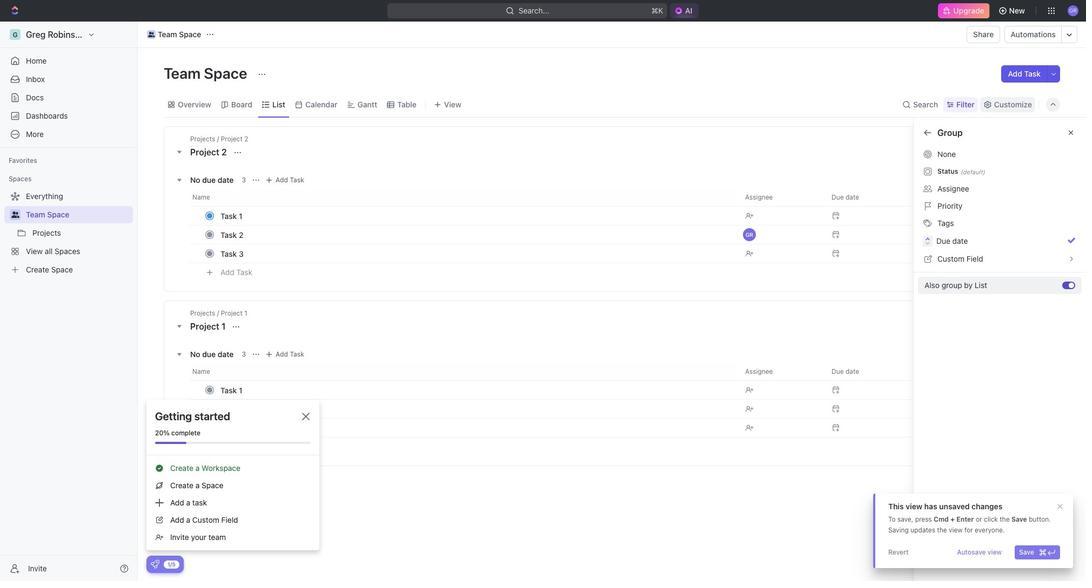 Task type: vqa. For each thing, say whether or not it's contained in the screenshot.
GR to the right
yes



Task type: describe. For each thing, give the bounding box(es) containing it.
close image
[[302, 413, 310, 421]]

greg robinson's workspace
[[26, 30, 139, 39]]

due date inside due date button
[[936, 237, 968, 246]]

1 vertical spatial team space
[[164, 64, 250, 82]]

for
[[964, 527, 973, 535]]

‎task for ‎task 1
[[220, 386, 237, 395]]

button.
[[1029, 516, 1051, 524]]

2 for task 2
[[239, 230, 243, 240]]

view button
[[430, 92, 465, 117]]

project 2
[[190, 148, 229, 157]]

changes
[[972, 503, 1002, 512]]

/ for 1
[[217, 310, 219, 318]]

overview link
[[176, 97, 211, 112]]

revert button
[[884, 546, 913, 560]]

none button
[[920, 146, 1080, 163]]

table link
[[395, 97, 416, 112]]

getting
[[155, 411, 192, 423]]

gr for the left gr dropdown button
[[746, 232, 753, 238]]

onboarding checklist button element
[[151, 561, 159, 570]]

inbox link
[[4, 71, 133, 88]]

add a custom field
[[170, 516, 238, 525]]

0 vertical spatial team space
[[158, 30, 201, 39]]

view for this
[[906, 503, 922, 512]]

due inside button
[[936, 237, 950, 246]]

‎task for ‎task 2
[[220, 405, 237, 414]]

project 1
[[190, 322, 228, 332]]

+
[[950, 516, 955, 524]]

to
[[888, 516, 896, 524]]

list up status
[[937, 150, 950, 159]]

2 down board link
[[244, 135, 248, 143]]

list link
[[270, 97, 285, 112]]

1 vertical spatial 3
[[239, 249, 244, 259]]

list options
[[937, 171, 978, 180]]

more for more settings
[[937, 189, 955, 198]]

greg
[[26, 30, 46, 39]]

3 for project 1
[[242, 351, 246, 359]]

custom field button
[[920, 251, 1080, 268]]

gr for rightmost gr dropdown button
[[1069, 7, 1077, 14]]

project up project 1
[[221, 310, 243, 318]]

search
[[913, 100, 938, 109]]

assignee inside button
[[937, 184, 969, 193]]

due for 2
[[202, 175, 216, 185]]

view button
[[430, 97, 465, 112]]

task 2
[[220, 230, 243, 240]]

invite for invite your team
[[170, 533, 189, 542]]

list left options
[[937, 171, 950, 180]]

create a space
[[170, 481, 223, 491]]

assignee button
[[920, 180, 1080, 198]]

no due date for 2
[[190, 175, 234, 185]]

new button
[[994, 2, 1032, 19]]

1 for ‎task 1
[[239, 386, 242, 395]]

a for custom
[[186, 516, 190, 525]]

/ for 2
[[217, 135, 219, 143]]

tags button
[[920, 215, 1080, 232]]

create for create a workspace
[[170, 464, 193, 473]]

1 vertical spatial the
[[937, 527, 947, 535]]

‎task 2
[[220, 405, 243, 414]]

ai button
[[670, 3, 699, 18]]

user group image inside the sidebar navigation
[[11, 212, 19, 218]]

has
[[924, 503, 937, 512]]

autosave view
[[957, 549, 1002, 557]]

calendar link
[[303, 97, 337, 112]]

invite for invite
[[28, 564, 47, 574]]

autosave view button
[[953, 546, 1006, 560]]

filter
[[956, 100, 975, 109]]

everything link
[[4, 188, 131, 205]]

create a workspace
[[170, 464, 240, 473]]

everything
[[26, 192, 63, 201]]

list options button
[[920, 168, 1080, 185]]

gantt link
[[355, 97, 377, 112]]

by
[[964, 281, 973, 290]]

customize button
[[980, 97, 1035, 112]]

automations
[[1011, 30, 1056, 39]]

no due date for 1
[[190, 350, 234, 359]]

projects link
[[32, 225, 131, 242]]

favorites button
[[4, 155, 41, 168]]

(default)
[[961, 168, 985, 175]]

task 3
[[220, 249, 244, 259]]

priority button
[[920, 198, 1080, 215]]

0 horizontal spatial field
[[221, 516, 238, 525]]

1 horizontal spatial the
[[1000, 516, 1010, 524]]

1 vertical spatial view
[[949, 527, 963, 535]]

or
[[976, 516, 982, 524]]

also group by list button
[[920, 277, 1062, 294]]

tree inside the sidebar navigation
[[4, 188, 133, 279]]

board link
[[229, 97, 252, 112]]

also group by list
[[925, 281, 987, 290]]

1 horizontal spatial spaces
[[55, 247, 80, 256]]

view for autosave
[[988, 549, 1002, 557]]

enter
[[956, 516, 974, 524]]

2 assignee button from the top
[[739, 364, 825, 381]]

sidebar navigation
[[0, 22, 140, 582]]

your
[[191, 533, 206, 542]]

custom field
[[937, 254, 983, 264]]

project up project 2
[[221, 135, 243, 143]]

more settings button
[[920, 185, 1080, 202]]

priority
[[937, 202, 962, 211]]

options
[[952, 171, 978, 180]]

home
[[26, 56, 47, 65]]

customize for customize
[[994, 100, 1032, 109]]

no for project 2
[[190, 175, 200, 185]]

due date button
[[920, 232, 1080, 251]]

save button
[[1015, 546, 1060, 560]]

ai
[[685, 6, 692, 15]]

status (default)
[[937, 168, 985, 176]]

1 horizontal spatial team space link
[[144, 28, 204, 41]]

dashboards link
[[4, 108, 133, 125]]

save inside 'this view has unsaved changes to save, press cmd + enter or click the save button. saving updates the view for everyone.'
[[1011, 516, 1027, 524]]

1 horizontal spatial gr button
[[1064, 2, 1082, 19]]

due date button for project 1
[[825, 364, 912, 381]]

⌘k
[[651, 6, 663, 15]]

1 group from the top
[[937, 128, 963, 138]]

1 for project 1
[[221, 322, 226, 332]]

no for project 1
[[190, 350, 200, 359]]

g
[[13, 31, 18, 39]]

all
[[45, 247, 53, 256]]

task
[[192, 499, 207, 508]]

group
[[942, 281, 962, 290]]

create space
[[26, 265, 73, 274]]

due date button for project 2
[[825, 189, 912, 206]]



Task type: locate. For each thing, give the bounding box(es) containing it.
name
[[192, 193, 210, 202], [192, 368, 210, 376]]

0 vertical spatial team
[[158, 30, 177, 39]]

cmd
[[934, 516, 949, 524]]

team inside the sidebar navigation
[[26, 210, 45, 219]]

0 vertical spatial gr
[[1069, 7, 1077, 14]]

name up getting started
[[192, 368, 210, 376]]

1
[[239, 212, 242, 221], [244, 310, 247, 318], [221, 322, 226, 332], [239, 386, 242, 395]]

1 vertical spatial user group image
[[11, 212, 19, 218]]

search button
[[899, 97, 941, 112]]

create for create a space
[[170, 481, 193, 491]]

create for create space
[[26, 265, 49, 274]]

1 vertical spatial customize
[[925, 128, 968, 138]]

due down project 2
[[202, 175, 216, 185]]

home link
[[4, 52, 133, 70]]

view for view all spaces
[[26, 247, 43, 256]]

1 no due date from the top
[[190, 175, 234, 185]]

1 horizontal spatial user group image
[[148, 32, 155, 37]]

1 no from the top
[[190, 175, 200, 185]]

create inside the sidebar navigation
[[26, 265, 49, 274]]

task 1 link
[[218, 208, 736, 224]]

autosave
[[957, 549, 986, 557]]

name for project 1
[[192, 368, 210, 376]]

1 inside ‎task 1 link
[[239, 386, 242, 395]]

a for task
[[186, 499, 190, 508]]

board
[[231, 100, 252, 109]]

2 for project 2
[[221, 148, 227, 157]]

date inside button
[[952, 237, 968, 246]]

/
[[217, 135, 219, 143], [217, 310, 219, 318]]

0 horizontal spatial workspace
[[94, 30, 139, 39]]

‎task
[[220, 386, 237, 395], [220, 405, 237, 414]]

1 horizontal spatial more
[[937, 189, 955, 198]]

view right 'table'
[[444, 100, 461, 109]]

1 vertical spatial spaces
[[55, 247, 80, 256]]

task 2 link
[[218, 227, 736, 243]]

task
[[1024, 69, 1041, 78], [290, 176, 304, 184], [220, 212, 237, 221], [220, 230, 237, 240], [220, 249, 237, 259], [236, 268, 252, 277], [290, 351, 304, 359], [236, 442, 252, 452]]

team space inside the sidebar navigation
[[26, 210, 69, 219]]

0 vertical spatial view
[[444, 100, 461, 109]]

calendar
[[305, 100, 337, 109]]

no down project 1
[[190, 350, 200, 359]]

more inside dropdown button
[[26, 130, 44, 139]]

more settings
[[937, 189, 985, 198]]

0 horizontal spatial more
[[26, 130, 44, 139]]

more inside button
[[937, 189, 955, 198]]

projects for project 1
[[190, 310, 215, 318]]

0 vertical spatial assignee button
[[739, 189, 825, 206]]

0 horizontal spatial view
[[906, 503, 922, 512]]

the right click
[[1000, 516, 1010, 524]]

1 vertical spatial create
[[170, 464, 193, 473]]

space
[[179, 30, 201, 39], [204, 64, 247, 82], [47, 210, 69, 219], [51, 265, 73, 274], [202, 481, 223, 491]]

2 down ‎task 1
[[239, 405, 243, 414]]

2 vertical spatial create
[[170, 481, 193, 491]]

automations button
[[1005, 26, 1061, 43]]

save inside button
[[1019, 549, 1034, 557]]

inbox
[[26, 75, 45, 84]]

1 vertical spatial invite
[[28, 564, 47, 574]]

tree containing everything
[[4, 188, 133, 279]]

2 vertical spatial 3
[[242, 351, 246, 359]]

1 vertical spatial no
[[190, 350, 200, 359]]

1 ‎task from the top
[[220, 386, 237, 395]]

invite your team
[[170, 533, 226, 542]]

customize for customize list
[[925, 128, 968, 138]]

20%
[[155, 430, 170, 438]]

2 vertical spatial team space
[[26, 210, 69, 219]]

0 horizontal spatial view
[[26, 247, 43, 256]]

no due date down project 1
[[190, 350, 234, 359]]

2 no from the top
[[190, 350, 200, 359]]

1 horizontal spatial custom
[[937, 254, 964, 264]]

0 vertical spatial name button
[[190, 189, 739, 206]]

new
[[1009, 6, 1025, 15]]

0 vertical spatial custom
[[937, 254, 964, 264]]

a up task
[[195, 481, 200, 491]]

custom up group
[[937, 254, 964, 264]]

assignee button
[[739, 189, 825, 206], [739, 364, 825, 381]]

custom inside dropdown button
[[937, 254, 964, 264]]

projects up the all
[[32, 229, 61, 238]]

0 vertical spatial create
[[26, 265, 49, 274]]

/ up project 1
[[217, 310, 219, 318]]

1 inside task 1 link
[[239, 212, 242, 221]]

spaces
[[9, 175, 32, 183], [55, 247, 80, 256]]

view left the all
[[26, 247, 43, 256]]

0 vertical spatial due
[[202, 175, 216, 185]]

field up by
[[967, 254, 983, 264]]

name down project 2
[[192, 193, 210, 202]]

0 horizontal spatial user group image
[[11, 212, 19, 218]]

0 vertical spatial group
[[937, 128, 963, 138]]

no due date down project 2
[[190, 175, 234, 185]]

project
[[221, 135, 243, 143], [190, 148, 219, 157], [221, 310, 243, 318], [190, 322, 219, 332]]

list down filter in the top right of the page
[[970, 128, 985, 138]]

1 vertical spatial due date button
[[825, 364, 912, 381]]

1 vertical spatial name button
[[190, 364, 739, 381]]

a for space
[[195, 481, 200, 491]]

1 vertical spatial custom
[[192, 516, 219, 525]]

1 due date button from the top
[[825, 189, 912, 206]]

0 vertical spatial /
[[217, 135, 219, 143]]

0 vertical spatial the
[[1000, 516, 1010, 524]]

saving
[[888, 527, 909, 535]]

due for 1
[[202, 350, 216, 359]]

1 vertical spatial due
[[202, 350, 216, 359]]

settings
[[957, 189, 985, 198]]

1 vertical spatial gr
[[746, 232, 753, 238]]

0 horizontal spatial invite
[[28, 564, 47, 574]]

a for workspace
[[195, 464, 200, 473]]

1 name button from the top
[[190, 189, 739, 206]]

1 vertical spatial assignee button
[[739, 364, 825, 381]]

‎task down ‎task 1
[[220, 405, 237, 414]]

1 horizontal spatial gr
[[1069, 7, 1077, 14]]

1/5
[[168, 562, 176, 568]]

workspace for create a workspace
[[202, 464, 240, 473]]

view for view
[[444, 100, 461, 109]]

0 horizontal spatial customize
[[925, 128, 968, 138]]

project down projects / project 2
[[190, 148, 219, 157]]

0 vertical spatial customize
[[994, 100, 1032, 109]]

projects up project 1
[[190, 310, 215, 318]]

0 vertical spatial name
[[192, 193, 210, 202]]

0 vertical spatial spaces
[[9, 175, 32, 183]]

1 vertical spatial /
[[217, 310, 219, 318]]

favorites
[[9, 157, 37, 165]]

projects for project 2
[[190, 135, 215, 143]]

docs
[[26, 93, 44, 102]]

‎task 2 link
[[218, 402, 736, 417]]

share button
[[967, 26, 1000, 43]]

view down everyone.
[[988, 549, 1002, 557]]

3 up task 1
[[242, 176, 246, 184]]

name button up ‎task 1 link
[[190, 364, 739, 381]]

create down the all
[[26, 265, 49, 274]]

2 no due date from the top
[[190, 350, 234, 359]]

2 for ‎task 2
[[239, 405, 243, 414]]

more button
[[4, 126, 133, 143]]

invite inside the sidebar navigation
[[28, 564, 47, 574]]

0 vertical spatial save
[[1011, 516, 1027, 524]]

due date button
[[825, 189, 912, 206], [825, 364, 912, 381]]

0 vertical spatial team space link
[[144, 28, 204, 41]]

more up priority
[[937, 189, 955, 198]]

2 down projects / project 2
[[221, 148, 227, 157]]

2 due from the top
[[202, 350, 216, 359]]

1 due from the top
[[202, 175, 216, 185]]

0 horizontal spatial custom
[[192, 516, 219, 525]]

view all spaces
[[26, 247, 80, 256]]

no due date
[[190, 175, 234, 185], [190, 350, 234, 359]]

0 vertical spatial more
[[26, 130, 44, 139]]

create
[[26, 265, 49, 274], [170, 464, 193, 473], [170, 481, 193, 491]]

1 / from the top
[[217, 135, 219, 143]]

workspace right robinson's
[[94, 30, 139, 39]]

due date
[[832, 193, 859, 202], [936, 237, 968, 246], [1037, 250, 1064, 258], [832, 368, 859, 376]]

2 vertical spatial assignee
[[745, 368, 773, 376]]

started
[[194, 411, 230, 423]]

0 horizontal spatial team space link
[[26, 206, 131, 224]]

1 horizontal spatial view
[[444, 100, 461, 109]]

the down the cmd
[[937, 527, 947, 535]]

1 for task 1
[[239, 212, 242, 221]]

1 name from the top
[[192, 193, 210, 202]]

0 horizontal spatial gr
[[746, 232, 753, 238]]

team
[[208, 533, 226, 542]]

view up save,
[[906, 503, 922, 512]]

project down projects / project 1
[[190, 322, 219, 332]]

1 vertical spatial workspace
[[202, 464, 240, 473]]

view
[[444, 100, 461, 109], [26, 247, 43, 256]]

projects / project 1
[[190, 310, 247, 318]]

custom down task
[[192, 516, 219, 525]]

create up add a task
[[170, 481, 193, 491]]

more
[[26, 130, 44, 139], [937, 189, 955, 198]]

save,
[[897, 516, 913, 524]]

‎task up the ‎task 2
[[220, 386, 237, 395]]

view inside "button"
[[988, 549, 1002, 557]]

2 ‎task from the top
[[220, 405, 237, 414]]

0 horizontal spatial spaces
[[9, 175, 32, 183]]

create up create a space
[[170, 464, 193, 473]]

save left button.
[[1011, 516, 1027, 524]]

name button for project 2
[[190, 189, 739, 206]]

1 vertical spatial gr button
[[739, 225, 825, 245]]

customize inside "button"
[[994, 100, 1032, 109]]

the
[[1000, 516, 1010, 524], [937, 527, 947, 535]]

list right by
[[975, 281, 987, 290]]

1 horizontal spatial invite
[[170, 533, 189, 542]]

2 vertical spatial projects
[[190, 310, 215, 318]]

add task button
[[1002, 65, 1047, 83], [263, 174, 309, 187], [216, 266, 257, 279], [263, 349, 309, 361], [216, 441, 257, 454]]

‎task 1
[[220, 386, 242, 395]]

0 vertical spatial field
[[967, 254, 983, 264]]

2 vertical spatial team
[[26, 210, 45, 219]]

0 vertical spatial workspace
[[94, 30, 139, 39]]

1 vertical spatial field
[[221, 516, 238, 525]]

view down +
[[949, 527, 963, 535]]

view inside button
[[444, 100, 461, 109]]

group
[[937, 128, 963, 138], [937, 250, 959, 259]]

add a task
[[170, 499, 207, 508]]

greg robinson's workspace, , element
[[10, 29, 21, 40]]

name for project 2
[[192, 193, 210, 202]]

status
[[937, 168, 958, 176]]

field up team on the left of the page
[[221, 516, 238, 525]]

field inside dropdown button
[[967, 254, 983, 264]]

more down dashboards
[[26, 130, 44, 139]]

2 due date button from the top
[[825, 364, 912, 381]]

1 vertical spatial group
[[937, 250, 959, 259]]

team space
[[158, 30, 201, 39], [164, 64, 250, 82], [26, 210, 69, 219]]

a up create a space
[[195, 464, 200, 473]]

list
[[272, 100, 285, 109], [970, 128, 985, 138], [937, 150, 950, 159], [937, 171, 950, 180], [975, 281, 987, 290]]

spaces up create space link
[[55, 247, 80, 256]]

tags
[[937, 219, 954, 228]]

1 vertical spatial name
[[192, 368, 210, 376]]

/ up project 2
[[217, 135, 219, 143]]

no down project 2
[[190, 175, 200, 185]]

projects / project 2
[[190, 135, 248, 143]]

team space link inside the sidebar navigation
[[26, 206, 131, 224]]

3 up ‎task 1
[[242, 351, 246, 359]]

press
[[915, 516, 932, 524]]

add
[[1008, 69, 1022, 78], [276, 176, 288, 184], [220, 268, 234, 277], [276, 351, 288, 359], [220, 442, 234, 452], [170, 499, 184, 508], [170, 516, 184, 525]]

1 vertical spatial projects
[[32, 229, 61, 238]]

1 horizontal spatial field
[[967, 254, 983, 264]]

2 horizontal spatial view
[[988, 549, 1002, 557]]

group down tags
[[937, 250, 959, 259]]

0 vertical spatial assignee
[[937, 184, 969, 193]]

projects inside the sidebar navigation
[[32, 229, 61, 238]]

1 assignee button from the top
[[739, 189, 825, 206]]

a left task
[[186, 499, 190, 508]]

2 / from the top
[[217, 310, 219, 318]]

onboarding checklist button image
[[151, 561, 159, 570]]

1 vertical spatial no due date
[[190, 350, 234, 359]]

everyone.
[[975, 527, 1005, 535]]

name button for project 1
[[190, 364, 739, 381]]

0 vertical spatial 3
[[242, 176, 246, 184]]

spaces down favorites button
[[9, 175, 32, 183]]

1 horizontal spatial customize
[[994, 100, 1032, 109]]

1 horizontal spatial workspace
[[202, 464, 240, 473]]

1 vertical spatial team space link
[[26, 206, 131, 224]]

1 vertical spatial team
[[164, 64, 201, 82]]

group up none
[[937, 128, 963, 138]]

tree
[[4, 188, 133, 279]]

a
[[195, 464, 200, 473], [195, 481, 200, 491], [186, 499, 190, 508], [186, 516, 190, 525]]

more for more
[[26, 130, 44, 139]]

2 name from the top
[[192, 368, 210, 376]]

0 vertical spatial due date button
[[825, 189, 912, 206]]

0 vertical spatial no
[[190, 175, 200, 185]]

customize up none
[[925, 128, 968, 138]]

customize right filter in the top right of the page
[[994, 100, 1032, 109]]

1 vertical spatial view
[[26, 247, 43, 256]]

task 1
[[220, 212, 242, 221]]

0 vertical spatial view
[[906, 503, 922, 512]]

list right board on the top left
[[272, 100, 285, 109]]

workspace inside the sidebar navigation
[[94, 30, 139, 39]]

projects up project 2
[[190, 135, 215, 143]]

‎task 1 link
[[218, 383, 736, 398]]

name button up task 1 link
[[190, 189, 739, 206]]

save
[[1011, 516, 1027, 524], [1019, 549, 1034, 557]]

assignee
[[937, 184, 969, 193], [745, 193, 773, 202], [745, 368, 773, 376]]

1 vertical spatial ‎task
[[220, 405, 237, 414]]

2 name button from the top
[[190, 364, 739, 381]]

1 horizontal spatial view
[[949, 527, 963, 535]]

0 vertical spatial no due date
[[190, 175, 234, 185]]

gr
[[1069, 7, 1077, 14], [746, 232, 753, 238]]

workspace for greg robinson's workspace
[[94, 30, 139, 39]]

0 vertical spatial user group image
[[148, 32, 155, 37]]

0 vertical spatial gr button
[[1064, 2, 1082, 19]]

0 vertical spatial ‎task
[[220, 386, 237, 395]]

3 for project 2
[[242, 176, 246, 184]]

20% complete
[[155, 430, 200, 438]]

upgrade link
[[938, 3, 990, 18]]

robinson's
[[48, 30, 92, 39]]

1 vertical spatial assignee
[[745, 193, 773, 202]]

0 vertical spatial invite
[[170, 533, 189, 542]]

2 group from the top
[[937, 250, 959, 259]]

2 vertical spatial view
[[988, 549, 1002, 557]]

gantt
[[357, 100, 377, 109]]

search...
[[518, 6, 549, 15]]

1 vertical spatial save
[[1019, 549, 1034, 557]]

user group image
[[148, 32, 155, 37], [11, 212, 19, 218]]

a down add a task
[[186, 516, 190, 525]]

click
[[984, 516, 998, 524]]

0 vertical spatial projects
[[190, 135, 215, 143]]

complete
[[171, 430, 200, 438]]

2 up the task 3
[[239, 230, 243, 240]]

view inside the sidebar navigation
[[26, 247, 43, 256]]

1 vertical spatial more
[[937, 189, 955, 198]]

0 horizontal spatial the
[[937, 527, 947, 535]]

workspace up create a space
[[202, 464, 240, 473]]

due down project 1
[[202, 350, 216, 359]]

save down button.
[[1019, 549, 1034, 557]]

0 horizontal spatial gr button
[[739, 225, 825, 245]]

create space link
[[4, 262, 131, 279]]

task 3 link
[[218, 246, 736, 262]]

3 down task 2
[[239, 249, 244, 259]]



